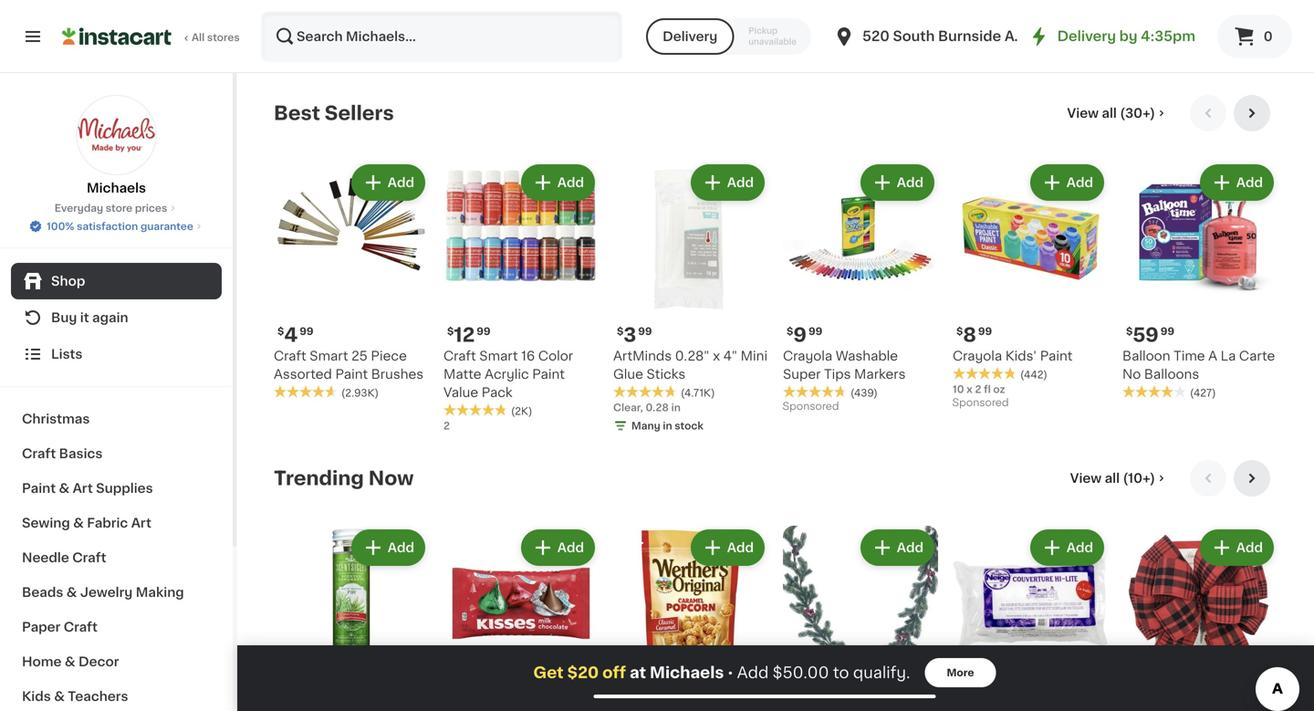 Task type: vqa. For each thing, say whether or not it's contained in the screenshot.
4th the 29 from left
no



Task type: describe. For each thing, give the bounding box(es) containing it.
5
[[963, 691, 976, 710]]

balloons
[[1145, 368, 1200, 381]]

michaels logo image
[[76, 95, 157, 175]]

piece
[[371, 350, 407, 362]]

at
[[630, 665, 646, 681]]

craft down sewing & fabric art
[[72, 551, 106, 564]]

99 for 9
[[809, 326, 823, 336]]

delivery by 4:35pm
[[1058, 30, 1196, 43]]

craft smart 25 piece assorted paint brushes
[[274, 350, 424, 381]]

beads & jewelry making link
[[11, 575, 222, 610]]

0 horizontal spatial 2
[[444, 421, 450, 431]]

9
[[794, 325, 807, 345]]

& for sewing
[[73, 517, 84, 530]]

Search field
[[263, 13, 621, 60]]

more
[[947, 668, 975, 678]]

product group containing 8
[[953, 161, 1108, 413]]

buy it again
[[51, 311, 128, 324]]

best sellers
[[274, 104, 394, 123]]

99 for 59
[[1161, 326, 1175, 336]]

$ inside $ 5 99
[[957, 692, 963, 702]]

off
[[603, 665, 626, 681]]

trending now
[[274, 469, 414, 488]]

10 x 2 fl oz
[[953, 384, 1006, 394]]

$ for 6
[[617, 692, 624, 702]]

best
[[274, 104, 320, 123]]

get
[[534, 665, 564, 681]]

washable
[[836, 350, 898, 362]]

$ for 4
[[278, 326, 284, 336]]

decor
[[79, 656, 119, 668]]

paint up (442)
[[1040, 350, 1073, 362]]

trending
[[274, 469, 364, 488]]

(4.71k)
[[681, 388, 715, 398]]

craft basics
[[22, 447, 103, 460]]

a
[[1209, 350, 1218, 362]]

all stores link
[[62, 11, 241, 62]]

$ 12 99
[[447, 325, 491, 345]]

home & decor
[[22, 656, 119, 668]]

& for paint
[[59, 482, 70, 495]]

1 vertical spatial x
[[967, 384, 973, 394]]

glue
[[614, 368, 644, 381]]

kids & teachers
[[22, 690, 128, 703]]

smart for 12
[[480, 350, 518, 362]]

$ for 3
[[617, 326, 624, 336]]

making
[[136, 586, 184, 599]]

lists
[[51, 348, 83, 361]]

michaels inside treatment tracker modal dialog
[[650, 665, 724, 681]]

crayola for 9
[[783, 350, 833, 362]]

100% satisfaction guarantee
[[47, 221, 193, 231]]

buy it again link
[[11, 299, 222, 336]]

sponsored badge image for 9
[[783, 402, 839, 412]]

kids & teachers link
[[11, 679, 222, 711]]

6
[[624, 691, 637, 710]]

& for kids
[[54, 690, 65, 703]]

delivery button
[[646, 18, 734, 55]]

$ 9 99
[[787, 325, 823, 345]]

value
[[444, 386, 479, 399]]

get $20 off at michaels • add $50.00 to qualify.
[[534, 665, 911, 681]]

stores
[[207, 32, 240, 42]]

needle
[[22, 551, 69, 564]]

paint inside craft smart 16 color matte acrylic paint value pack
[[532, 368, 565, 381]]

needle craft
[[22, 551, 106, 564]]

$ 59 99
[[1127, 325, 1175, 345]]

paint & art supplies
[[22, 482, 153, 495]]

4
[[284, 325, 298, 345]]

oz
[[994, 384, 1006, 394]]

& for home
[[65, 656, 75, 668]]

artminds
[[614, 350, 672, 362]]

jewelry
[[80, 586, 133, 599]]

12
[[454, 325, 475, 345]]

art inside sewing & fabric art link
[[131, 517, 151, 530]]

$ for 59
[[1127, 326, 1133, 336]]

item carousel region containing trending now
[[274, 460, 1278, 711]]

all
[[192, 32, 205, 42]]

$ for 8
[[957, 326, 963, 336]]

0 horizontal spatial michaels
[[87, 182, 146, 194]]

$7.49 element
[[444, 688, 599, 711]]

many
[[632, 421, 661, 431]]

add inside treatment tracker modal dialog
[[737, 665, 769, 681]]

beads & jewelry making
[[22, 586, 184, 599]]

59
[[1133, 325, 1159, 345]]

delivery by 4:35pm link
[[1029, 26, 1196, 47]]

acrylic
[[485, 368, 529, 381]]

sewing & fabric art
[[22, 517, 151, 530]]

x inside artminds 0.28" x 4" mini glue sticks
[[713, 350, 720, 362]]

clear, 0.28 in
[[614, 403, 681, 413]]

shop
[[51, 275, 85, 288]]

satisfaction
[[77, 221, 138, 231]]

4:35pm
[[1141, 30, 1196, 43]]

sponsored badge image for 8
[[953, 398, 1008, 409]]

super
[[783, 368, 821, 381]]

no
[[1123, 368, 1141, 381]]

stock
[[675, 421, 704, 431]]

0 vertical spatial 2
[[975, 384, 982, 394]]

craft for craft basics
[[22, 447, 56, 460]]

view all (30+)
[[1068, 107, 1156, 120]]

$ 5 99
[[957, 691, 992, 710]]

lists link
[[11, 336, 222, 372]]

main content containing best sellers
[[237, 73, 1315, 711]]

100%
[[47, 221, 74, 231]]

paper craft
[[22, 621, 98, 634]]

19
[[794, 691, 816, 710]]

craft for craft smart 25 piece assorted paint brushes
[[274, 350, 306, 362]]

$20
[[567, 665, 599, 681]]

south
[[893, 30, 935, 43]]



Task type: locate. For each thing, give the bounding box(es) containing it.
99 inside $ 12 99
[[477, 326, 491, 336]]

view for 19
[[1071, 472, 1102, 485]]

carte
[[1240, 350, 1276, 362]]

$ up 10
[[957, 326, 963, 336]]

99 inside $ 19 99
[[817, 692, 831, 702]]

99 for 19
[[817, 692, 831, 702]]

art down basics
[[73, 482, 93, 495]]

1 horizontal spatial x
[[967, 384, 973, 394]]

balloon time a la carte no balloons
[[1123, 350, 1276, 381]]

kids'
[[1006, 350, 1037, 362]]

0 vertical spatial in
[[672, 403, 681, 413]]

fabric
[[87, 517, 128, 530]]

1 item carousel region from the top
[[274, 95, 1278, 446]]

view all (30+) button
[[1060, 95, 1176, 131]]

everyday
[[55, 203, 103, 213]]

0 vertical spatial item carousel region
[[274, 95, 1278, 446]]

paint
[[1040, 350, 1073, 362], [335, 368, 368, 381], [532, 368, 565, 381], [22, 482, 56, 495]]

product group containing 59
[[1123, 161, 1278, 400]]

product group
[[274, 161, 429, 400], [444, 161, 599, 433], [614, 161, 769, 437], [783, 161, 939, 417], [953, 161, 1108, 413], [1123, 161, 1278, 400], [274, 526, 429, 711], [444, 526, 599, 711], [614, 526, 769, 711], [783, 526, 939, 711], [953, 526, 1108, 711], [1123, 526, 1278, 711]]

all for 19
[[1105, 472, 1120, 485]]

brushes
[[371, 368, 424, 381]]

crayola up super on the bottom right
[[783, 350, 833, 362]]

crayola down $ 8 99
[[953, 350, 1003, 362]]

craft for craft smart 16 color matte acrylic paint value pack
[[444, 350, 476, 362]]

view
[[1068, 107, 1099, 120], [1071, 472, 1102, 485]]

0 vertical spatial art
[[73, 482, 93, 495]]

1 vertical spatial 2
[[444, 421, 450, 431]]

all inside view all (30+) popup button
[[1102, 107, 1117, 120]]

0 horizontal spatial sponsored badge image
[[783, 402, 839, 412]]

$ 6 99
[[617, 691, 653, 710]]

$ down 'off'
[[617, 692, 624, 702]]

smart up acrylic at the bottom of page
[[480, 350, 518, 362]]

burnside
[[939, 30, 1002, 43]]

99 inside $ 8 99
[[979, 326, 993, 336]]

1 horizontal spatial michaels
[[650, 665, 724, 681]]

$ inside '$ 59 99'
[[1127, 326, 1133, 336]]

0.28"
[[675, 350, 710, 362]]

craft up matte
[[444, 350, 476, 362]]

smart for 4
[[310, 350, 348, 362]]

beads
[[22, 586, 63, 599]]

99 inside $ 9 99
[[809, 326, 823, 336]]

99
[[300, 326, 314, 336], [477, 326, 491, 336], [638, 326, 652, 336], [809, 326, 823, 336], [979, 326, 993, 336], [1161, 326, 1175, 336], [639, 692, 653, 702], [817, 692, 831, 702], [978, 692, 992, 702]]

99 right 59
[[1161, 326, 1175, 336]]

99 right 6
[[639, 692, 653, 702]]

$ inside $ 19 99
[[787, 692, 794, 702]]

craft inside the craft smart 25 piece assorted paint brushes
[[274, 350, 306, 362]]

99 inside the $ 4 99
[[300, 326, 314, 336]]

520 south burnside avenue button
[[834, 11, 1058, 62]]

& right home
[[65, 656, 75, 668]]

0 vertical spatial view
[[1068, 107, 1099, 120]]

x left the 4"
[[713, 350, 720, 362]]

craft down christmas
[[22, 447, 56, 460]]

michaels up everyday store prices link
[[87, 182, 146, 194]]

$ inside $ 8 99
[[957, 326, 963, 336]]

99 right 3 on the top left
[[638, 326, 652, 336]]

0 horizontal spatial delivery
[[663, 30, 718, 43]]

michaels left •
[[650, 665, 724, 681]]

paint inside paint & art supplies link
[[22, 482, 56, 495]]

1 vertical spatial view
[[1071, 472, 1102, 485]]

1 vertical spatial in
[[663, 421, 672, 431]]

0
[[1264, 30, 1273, 43]]

520
[[863, 30, 890, 43]]

in right 0.28
[[672, 403, 681, 413]]

many in stock
[[632, 421, 704, 431]]

2 down value
[[444, 421, 450, 431]]

color
[[538, 350, 573, 362]]

paint & art supplies link
[[11, 471, 222, 506]]

x right 10
[[967, 384, 973, 394]]

treatment tracker modal dialog
[[237, 645, 1315, 711]]

$ up the artminds
[[617, 326, 624, 336]]

99 right 5
[[978, 692, 992, 702]]

fl
[[984, 384, 991, 394]]

0 vertical spatial all
[[1102, 107, 1117, 120]]

prices
[[135, 203, 167, 213]]

1 horizontal spatial crayola
[[953, 350, 1003, 362]]

$ for 19
[[787, 692, 794, 702]]

view inside popup button
[[1071, 472, 1102, 485]]

$ inside the $ 4 99
[[278, 326, 284, 336]]

product group containing 5
[[953, 526, 1108, 711]]

1 vertical spatial all
[[1105, 472, 1120, 485]]

matte
[[444, 368, 482, 381]]

product group containing 12
[[444, 161, 599, 433]]

1 smart from the left
[[310, 350, 348, 362]]

(439)
[[851, 388, 878, 398]]

99 inside $ 5 99
[[978, 692, 992, 702]]

smart inside the craft smart 25 piece assorted paint brushes
[[310, 350, 348, 362]]

avenue
[[1005, 30, 1058, 43]]

product group containing 4
[[274, 161, 429, 400]]

0.28
[[646, 403, 669, 413]]

99 right '4' in the top left of the page
[[300, 326, 314, 336]]

la
[[1221, 350, 1236, 362]]

it
[[80, 311, 89, 324]]

1 horizontal spatial delivery
[[1058, 30, 1117, 43]]

paint down 25
[[335, 368, 368, 381]]

delivery for delivery by 4:35pm
[[1058, 30, 1117, 43]]

smart left 25
[[310, 350, 348, 362]]

99 inside $ 6 99
[[639, 692, 653, 702]]

(442)
[[1021, 370, 1048, 380]]

everyday store prices
[[55, 203, 167, 213]]

$ up super on the bottom right
[[787, 326, 794, 336]]

1 horizontal spatial 2
[[975, 384, 982, 394]]

$ for 12
[[447, 326, 454, 336]]

$ inside $ 12 99
[[447, 326, 454, 336]]

paint down color
[[532, 368, 565, 381]]

sticks
[[647, 368, 686, 381]]

25
[[352, 350, 368, 362]]

pack
[[482, 386, 513, 399]]

99 for 6
[[639, 692, 653, 702]]

sponsored badge image
[[953, 398, 1008, 409], [783, 402, 839, 412]]

item carousel region
[[274, 95, 1278, 446], [274, 460, 1278, 711]]

$ up matte
[[447, 326, 454, 336]]

(2.93k)
[[341, 388, 379, 398]]

paint inside the craft smart 25 piece assorted paint brushes
[[335, 368, 368, 381]]

smart inside craft smart 16 color matte acrylic paint value pack
[[480, 350, 518, 362]]

mini
[[741, 350, 768, 362]]

to
[[833, 665, 850, 681]]

99 right 8
[[979, 326, 993, 336]]

2 smart from the left
[[480, 350, 518, 362]]

paint up sewing
[[22, 482, 56, 495]]

home & decor link
[[11, 645, 222, 679]]

teachers
[[68, 690, 128, 703]]

& down craft basics
[[59, 482, 70, 495]]

2 crayola from the left
[[953, 350, 1003, 362]]

view inside popup button
[[1068, 107, 1099, 120]]

99 right the 12
[[477, 326, 491, 336]]

craft basics link
[[11, 436, 222, 471]]

$ down more
[[957, 692, 963, 702]]

$ up balloon
[[1127, 326, 1133, 336]]

product group containing 3
[[614, 161, 769, 437]]

markers
[[855, 368, 906, 381]]

0 horizontal spatial smart
[[310, 350, 348, 362]]

0 horizontal spatial art
[[73, 482, 93, 495]]

art
[[73, 482, 93, 495], [131, 517, 151, 530]]

paper
[[22, 621, 61, 634]]

99 for 3
[[638, 326, 652, 336]]

service type group
[[646, 18, 812, 55]]

sponsored badge image down 10 x 2 fl oz
[[953, 398, 1008, 409]]

1 crayola from the left
[[783, 350, 833, 362]]

1 vertical spatial michaels
[[650, 665, 724, 681]]

$
[[278, 326, 284, 336], [447, 326, 454, 336], [617, 326, 624, 336], [787, 326, 794, 336], [957, 326, 963, 336], [1127, 326, 1133, 336], [617, 692, 624, 702], [787, 692, 794, 702], [957, 692, 963, 702]]

(10+)
[[1123, 472, 1156, 485]]

None search field
[[261, 11, 623, 62]]

2
[[975, 384, 982, 394], [444, 421, 450, 431]]

craft
[[274, 350, 306, 362], [444, 350, 476, 362], [22, 447, 56, 460], [72, 551, 106, 564], [64, 621, 98, 634]]

item carousel region containing best sellers
[[274, 95, 1278, 446]]

100% satisfaction guarantee button
[[28, 215, 204, 234]]

kids
[[22, 690, 51, 703]]

product group containing 6
[[614, 526, 769, 711]]

(427)
[[1191, 388, 1217, 398]]

$16.99 element
[[1123, 688, 1278, 711]]

needle craft link
[[11, 540, 222, 575]]

& right kids
[[54, 690, 65, 703]]

product group containing 9
[[783, 161, 939, 417]]

99 for 8
[[979, 326, 993, 336]]

delivery inside button
[[663, 30, 718, 43]]

crayola inside crayola washable super tips markers
[[783, 350, 833, 362]]

$ for 9
[[787, 326, 794, 336]]

$ inside $ 9 99
[[787, 326, 794, 336]]

instacart logo image
[[62, 26, 172, 47]]

again
[[92, 311, 128, 324]]

$ inside $ 3 99
[[617, 326, 624, 336]]

all for crayola washable super tips markers
[[1102, 107, 1117, 120]]

shop link
[[11, 263, 222, 299]]

all stores
[[192, 32, 240, 42]]

$ up assorted
[[278, 326, 284, 336]]

4"
[[724, 350, 738, 362]]

0 vertical spatial x
[[713, 350, 720, 362]]

520 south burnside avenue
[[863, 30, 1058, 43]]

$ down $50.00
[[787, 692, 794, 702]]

99 right 9
[[809, 326, 823, 336]]

artminds 0.28" x 4" mini glue sticks
[[614, 350, 768, 381]]

16
[[521, 350, 535, 362]]

balloon
[[1123, 350, 1171, 362]]

$ 3 99
[[617, 325, 652, 345]]

& right beads
[[66, 586, 77, 599]]

(2k)
[[511, 406, 533, 416]]

x
[[713, 350, 720, 362], [967, 384, 973, 394]]

$ 4 99
[[278, 325, 314, 345]]

& for beads
[[66, 586, 77, 599]]

time
[[1174, 350, 1206, 362]]

1 horizontal spatial smart
[[480, 350, 518, 362]]

crayola for 8
[[953, 350, 1003, 362]]

view left (10+) on the right bottom of the page
[[1071, 472, 1102, 485]]

qualify.
[[853, 665, 911, 681]]

christmas
[[22, 413, 90, 425]]

in down 0.28
[[663, 421, 672, 431]]

craft up home & decor
[[64, 621, 98, 634]]

craft down '4' in the top left of the page
[[274, 350, 306, 362]]

all inside view all (10+) popup button
[[1105, 472, 1120, 485]]

$50.00
[[773, 665, 829, 681]]

crayola kids' paint
[[953, 350, 1073, 362]]

1 horizontal spatial art
[[131, 517, 151, 530]]

home
[[22, 656, 62, 668]]

view all (10+)
[[1071, 472, 1156, 485]]

1 vertical spatial item carousel region
[[274, 460, 1278, 711]]

all left (10+) on the right bottom of the page
[[1105, 472, 1120, 485]]

0 horizontal spatial x
[[713, 350, 720, 362]]

1 horizontal spatial sponsored badge image
[[953, 398, 1008, 409]]

all left (30+)
[[1102, 107, 1117, 120]]

99 inside '$ 59 99'
[[1161, 326, 1175, 336]]

0 vertical spatial michaels
[[87, 182, 146, 194]]

art right fabric on the left bottom of page
[[131, 517, 151, 530]]

in
[[672, 403, 681, 413], [663, 421, 672, 431]]

main content
[[237, 73, 1315, 711]]

$ inside $ 6 99
[[617, 692, 624, 702]]

product group containing 19
[[783, 526, 939, 711]]

now
[[369, 469, 414, 488]]

art inside paint & art supplies link
[[73, 482, 93, 495]]

1 vertical spatial art
[[131, 517, 151, 530]]

99 right 19
[[817, 692, 831, 702]]

99 for 12
[[477, 326, 491, 336]]

delivery for delivery
[[663, 30, 718, 43]]

sponsored badge image down super on the bottom right
[[783, 402, 839, 412]]

0 horizontal spatial crayola
[[783, 350, 833, 362]]

99 inside $ 3 99
[[638, 326, 652, 336]]

view for crayola washable super tips markers
[[1068, 107, 1099, 120]]

everyday store prices link
[[55, 201, 178, 215]]

& left fabric on the left bottom of page
[[73, 517, 84, 530]]

craft smart 16 color matte acrylic paint value pack
[[444, 350, 573, 399]]

99 for 4
[[300, 326, 314, 336]]

craft inside craft smart 16 color matte acrylic paint value pack
[[444, 350, 476, 362]]

view left (30+)
[[1068, 107, 1099, 120]]

2 left fl
[[975, 384, 982, 394]]

2 item carousel region from the top
[[274, 460, 1278, 711]]



